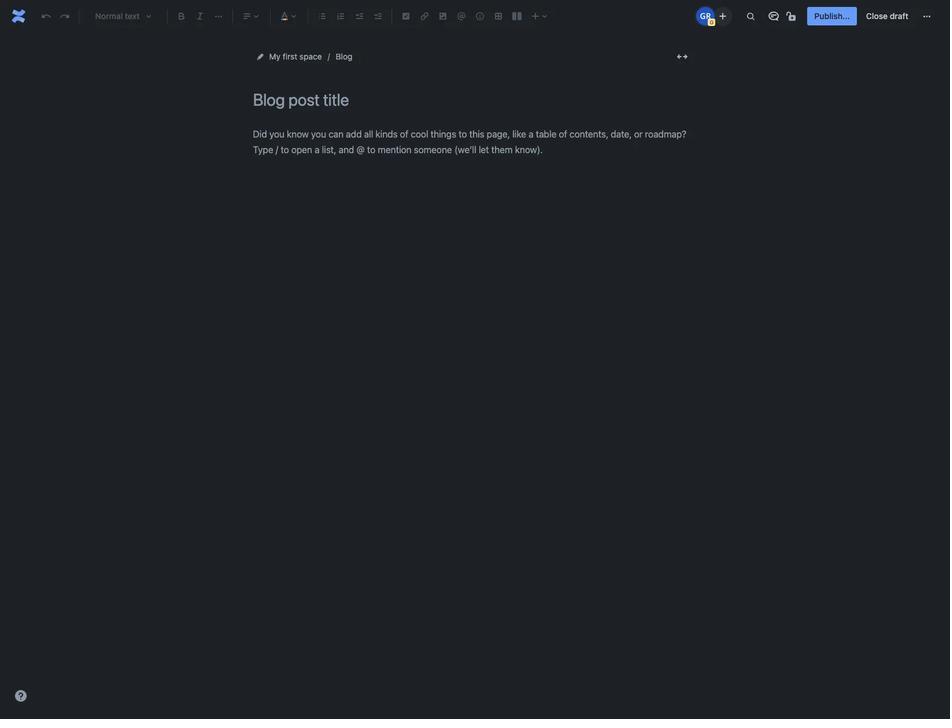 Task type: vqa. For each thing, say whether or not it's contained in the screenshot.
'For'
no



Task type: locate. For each thing, give the bounding box(es) containing it.
mention image
[[455, 9, 469, 23]]

link image
[[418, 9, 431, 23]]

close
[[866, 11, 888, 21]]

Main content area, start typing to enter text. text field
[[253, 127, 693, 158]]

more image
[[920, 9, 934, 23]]

my
[[269, 51, 281, 61]]

close draft button
[[859, 7, 916, 25]]

blog
[[336, 51, 353, 61]]

help image
[[14, 689, 28, 703]]

italic ⌘i image
[[193, 9, 207, 23]]

first
[[283, 51, 297, 61]]

numbered list ⌘⇧7 image
[[334, 9, 348, 23]]

publish... button
[[808, 7, 857, 25]]

undo ⌘z image
[[39, 9, 53, 23]]

close draft
[[866, 11, 909, 21]]

redo ⌘⇧z image
[[58, 9, 72, 23]]

confluence image
[[9, 7, 28, 25]]

publish...
[[815, 11, 850, 21]]

invite to edit image
[[716, 9, 730, 23]]

draft
[[890, 11, 909, 21]]

confluence image
[[9, 7, 28, 25]]

move this blog image
[[255, 52, 265, 61]]

make page full-width image
[[675, 50, 689, 64]]



Task type: describe. For each thing, give the bounding box(es) containing it.
Blog post title text field
[[253, 90, 693, 109]]

add image, video, or file image
[[436, 9, 450, 23]]

bold ⌘b image
[[175, 9, 189, 23]]

find and replace image
[[744, 9, 758, 23]]

my first space
[[269, 51, 322, 61]]

layouts image
[[510, 9, 524, 23]]

table image
[[492, 9, 506, 23]]

comment icon image
[[767, 9, 781, 23]]

no restrictions image
[[786, 9, 800, 23]]

bullet list ⌘⇧8 image
[[315, 9, 329, 23]]

my first space link
[[269, 50, 322, 64]]

outdent ⇧tab image
[[352, 9, 366, 23]]

blog link
[[336, 50, 353, 64]]

action item image
[[399, 9, 413, 23]]

emoji image
[[473, 9, 487, 23]]

greg robinson image
[[697, 7, 715, 25]]

space
[[300, 51, 322, 61]]

more formatting image
[[212, 9, 226, 23]]

indent tab image
[[371, 9, 385, 23]]



